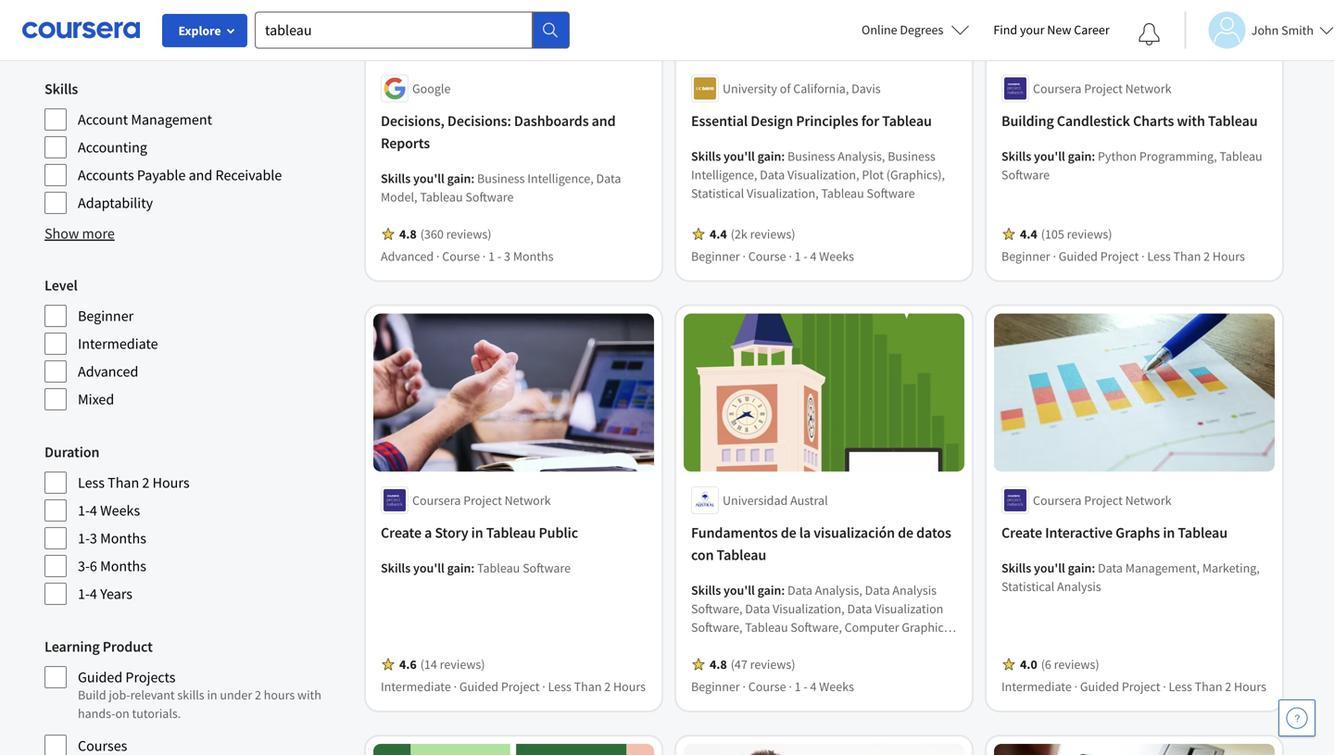 Task type: vqa. For each thing, say whether or not it's contained in the screenshot.


Task type: locate. For each thing, give the bounding box(es) containing it.
0 horizontal spatial create
[[381, 524, 422, 542]]

network for graphs
[[1126, 492, 1172, 509]]

0 horizontal spatial statistical
[[692, 185, 745, 202]]

advanced up "mixed"
[[78, 362, 138, 381]]

4.8
[[400, 226, 417, 242], [710, 656, 727, 673]]

1 horizontal spatial and
[[592, 112, 616, 130]]

intermediate for create interactive graphs in tableau
[[1002, 678, 1072, 695]]

beginner down (47
[[692, 678, 740, 695]]

less for building candlestick charts with tableau
[[1148, 248, 1172, 265]]

1- up 1-3 months
[[78, 502, 90, 520]]

than for create interactive graphs in tableau
[[1196, 678, 1223, 695]]

smith
[[1282, 22, 1315, 38]]

beginner up "mixed"
[[78, 307, 134, 325]]

(6
[[1042, 656, 1052, 673]]

0 vertical spatial show
[[44, 28, 79, 46]]

coursera project network for story
[[413, 492, 551, 509]]

coursera up building on the right top
[[1034, 80, 1082, 97]]

software,
[[692, 601, 743, 617], [692, 619, 743, 636], [791, 619, 843, 636]]

skills inside group
[[44, 80, 78, 98]]

datos
[[917, 524, 952, 542]]

skills for building candlestick charts with tableau
[[1002, 148, 1032, 164]]

: down design on the right
[[782, 148, 785, 164]]

tableau inside data analysis, data analysis software, data visualization, data visualization software, tableau software, computer graphic techniques, visualization (computer graphics)
[[746, 619, 789, 636]]

1 vertical spatial show more
[[44, 224, 115, 243]]

skills you'll gain : for building
[[1002, 148, 1099, 164]]

skills you'll gain : down interactive
[[1002, 560, 1099, 576]]

skills for decisions, decisions: dashboards and reports
[[381, 170, 411, 187]]

beginner down (2k
[[692, 248, 740, 265]]

0 vertical spatial show more button
[[44, 26, 115, 48]]

months up years
[[100, 557, 146, 576]]

guided for create a story in tableau public
[[460, 678, 499, 695]]

visualization up graphic
[[875, 601, 944, 617]]

you'll down fundamentos at the bottom of page
[[724, 582, 755, 599]]

1 intermediate · guided project · less than 2 hours from the left
[[381, 678, 646, 695]]

0 horizontal spatial 4.8
[[400, 226, 417, 242]]

plot
[[862, 166, 884, 183]]

career
[[1075, 21, 1110, 38]]

1 down 4.4 (2k reviews)
[[795, 248, 802, 265]]

python
[[1099, 148, 1138, 164]]

coursera up a
[[413, 492, 461, 509]]

tableau down plot
[[822, 185, 865, 202]]

4 up 1-3 months
[[90, 502, 97, 520]]

months for 1-3 months
[[100, 529, 146, 548]]

0 horizontal spatial with
[[298, 687, 322, 704]]

1 horizontal spatial visualization
[[875, 601, 944, 617]]

:
[[782, 148, 785, 164], [1092, 148, 1096, 164], [471, 170, 475, 187], [471, 560, 475, 576], [1092, 560, 1096, 576], [782, 582, 785, 599]]

university
[[723, 80, 778, 97]]

years
[[100, 585, 133, 603]]

skills you'll gain : for create
[[1002, 560, 1099, 576]]

business down decisions, decisions: dashboards and reports
[[477, 170, 525, 187]]

building candlestick charts with tableau link
[[1002, 110, 1268, 132]]

fundamentos de la visualización de datos con tableau
[[692, 524, 952, 564]]

1 horizontal spatial intermediate
[[381, 678, 451, 695]]

4.4 left (2k
[[710, 226, 727, 242]]

intermediate down 4.0
[[1002, 678, 1072, 695]]

2 horizontal spatial business
[[888, 148, 936, 164]]

show notifications image
[[1139, 23, 1161, 45]]

1 for design
[[795, 248, 802, 265]]

with up the programming, at the right top of the page
[[1178, 112, 1206, 130]]

you'll for building candlestick charts with tableau
[[1035, 148, 1066, 164]]

1 vertical spatial more
[[82, 224, 115, 243]]

data inside business intelligence, data model, tableau software
[[597, 170, 622, 187]]

4.4
[[710, 226, 727, 242], [1021, 226, 1038, 242]]

0 horizontal spatial advanced
[[78, 362, 138, 381]]

coursera project network up create interactive graphs in tableau
[[1034, 492, 1172, 509]]

you'll down building on the right top
[[1035, 148, 1066, 164]]

0 horizontal spatial 3
[[90, 529, 97, 548]]

beginner · course · 1 - 4 weeks down 4.4 (2k reviews)
[[692, 248, 855, 265]]

create for create interactive graphs in tableau
[[1002, 524, 1043, 542]]

tableau up marketing,
[[1179, 524, 1228, 542]]

: for fundamentos de la visualización de datos con tableau
[[782, 582, 785, 599]]

0 vertical spatial with
[[1178, 112, 1206, 130]]

accounting
[[78, 138, 147, 157]]

skills you'll gain : for essential
[[692, 148, 788, 164]]

: down fundamentos de la visualización de datos con tableau
[[782, 582, 785, 599]]

guided down 4.4 (105 reviews)
[[1059, 248, 1098, 265]]

2 show from the top
[[44, 224, 79, 243]]

intermediate · guided project · less than 2 hours for graphs
[[1002, 678, 1267, 695]]

weeks down business analysis, business intelligence, data visualization, plot (graphics), statistical visualization, tableau software
[[820, 248, 855, 265]]

1 horizontal spatial statistical
[[1002, 578, 1055, 595]]

less for create a story in tableau public
[[548, 678, 572, 695]]

0 horizontal spatial business
[[477, 170, 525, 187]]

guided projects
[[78, 668, 176, 687]]

business for and
[[477, 170, 525, 187]]

weeks down "(computer"
[[820, 678, 855, 695]]

duration
[[44, 443, 100, 462]]

analysis, inside business analysis, business intelligence, data visualization, plot (graphics), statistical visualization, tableau software
[[838, 148, 886, 164]]

0 vertical spatial visualization,
[[788, 166, 860, 183]]

graphics)
[[892, 638, 943, 654]]

1 horizontal spatial intelligence,
[[692, 166, 758, 183]]

1 horizontal spatial 3
[[504, 248, 511, 265]]

2 for create a story in tableau public
[[605, 678, 611, 695]]

coursera
[[1034, 80, 1082, 97], [413, 492, 461, 509], [1034, 492, 1082, 509]]

in for graphs
[[1164, 524, 1176, 542]]

interactive
[[1046, 524, 1113, 542]]

show more down adaptability on the left top of the page
[[44, 224, 115, 243]]

2 horizontal spatial in
[[1164, 524, 1176, 542]]

decisions, decisions: dashboards and reports
[[381, 112, 616, 152]]

0 horizontal spatial de
[[781, 524, 797, 542]]

data inside business analysis, business intelligence, data visualization, plot (graphics), statistical visualization, tableau software
[[760, 166, 785, 183]]

1 vertical spatial weeks
[[100, 502, 140, 520]]

course down 4.8 (47 reviews) on the bottom right of page
[[749, 678, 787, 695]]

guided down the 4.6 (14 reviews)
[[460, 678, 499, 695]]

guided for building candlestick charts with tableau
[[1059, 248, 1098, 265]]

receivable
[[216, 166, 282, 184]]

show more button up account
[[44, 26, 115, 48]]

project
[[1085, 80, 1123, 97], [1101, 248, 1140, 265], [464, 492, 502, 509], [1085, 492, 1123, 509], [501, 678, 540, 695], [1122, 678, 1161, 695]]

3
[[504, 248, 511, 265], [90, 529, 97, 548]]

coursera project network up "create a story in tableau public" on the bottom left of page
[[413, 492, 551, 509]]

duration group
[[44, 441, 348, 606]]

show more button
[[44, 26, 115, 48], [44, 222, 115, 245]]

gain for fundamentos de la visualización de datos con tableau
[[758, 582, 782, 599]]

you'll up model,
[[413, 170, 445, 187]]

more down adaptability on the left top of the page
[[82, 224, 115, 243]]

business down essential design principles for tableau
[[788, 148, 836, 164]]

gain for create interactive graphs in tableau
[[1068, 560, 1092, 576]]

gain down interactive
[[1068, 560, 1092, 576]]

: down interactive
[[1092, 560, 1096, 576]]

statistical
[[692, 185, 745, 202], [1002, 578, 1055, 595]]

google
[[413, 80, 451, 97]]

0 horizontal spatial intermediate
[[78, 335, 158, 353]]

1 horizontal spatial 4.8
[[710, 656, 727, 673]]

guided down learning product in the left of the page
[[78, 668, 123, 687]]

network up graphs
[[1126, 492, 1172, 509]]

1 1- from the top
[[78, 502, 90, 520]]

fundamentos de la visualización de datos con tableau link
[[692, 522, 958, 566]]

guided down 4.0 (6 reviews)
[[1081, 678, 1120, 695]]

1 horizontal spatial advanced
[[381, 248, 434, 265]]

skills you'll gain : for decisions,
[[381, 170, 477, 187]]

intermediate · guided project · less than 2 hours down the 4.6 (14 reviews)
[[381, 678, 646, 695]]

1 horizontal spatial analysis
[[1058, 578, 1102, 595]]

0 horizontal spatial in
[[207, 687, 217, 704]]

with inside build job-relevant skills in under 2 hours with hands-on tutorials.
[[298, 687, 322, 704]]

in right graphs
[[1164, 524, 1176, 542]]

intermediate
[[78, 335, 158, 353], [381, 678, 451, 695], [1002, 678, 1072, 695]]

months for 3-6 months
[[100, 557, 146, 576]]

tableau up 4.8 (47 reviews) on the bottom right of page
[[746, 619, 789, 636]]

beginner for building candlestick charts with tableau
[[1002, 248, 1051, 265]]

accounts
[[78, 166, 134, 184]]

business analysis, business intelligence, data visualization, plot (graphics), statistical visualization, tableau software
[[692, 148, 946, 202]]

0 vertical spatial show more
[[44, 28, 115, 46]]

show for 2nd show more button from the top of the page
[[44, 224, 79, 243]]

analysis, for visualización
[[816, 582, 863, 599]]

gain down design on the right
[[758, 148, 782, 164]]

and right payable
[[189, 166, 213, 184]]

tableau right the programming, at the right top of the page
[[1220, 148, 1263, 164]]

tableau up the 4.8 (360 reviews)
[[420, 189, 463, 205]]

show up account
[[44, 28, 79, 46]]

more
[[82, 28, 115, 46], [82, 224, 115, 243]]

visualization, left plot
[[788, 166, 860, 183]]

analysis up graphic
[[893, 582, 937, 599]]

0 vertical spatial statistical
[[692, 185, 745, 202]]

con
[[692, 546, 714, 564]]

reviews)
[[446, 226, 492, 242], [751, 226, 796, 242], [1068, 226, 1113, 242], [440, 656, 485, 673], [751, 656, 796, 673], [1055, 656, 1100, 673]]

1 vertical spatial with
[[298, 687, 322, 704]]

4.6 (14 reviews)
[[400, 656, 485, 673]]

adaptability
[[78, 194, 153, 212]]

tableau inside business intelligence, data model, tableau software
[[420, 189, 463, 205]]

- down business analysis, business intelligence, data visualization, plot (graphics), statistical visualization, tableau software
[[804, 248, 808, 265]]

1 horizontal spatial in
[[472, 524, 484, 542]]

0 vertical spatial 4.8
[[400, 226, 417, 242]]

degrees
[[901, 21, 944, 38]]

months down business intelligence, data model, tableau software at the top left
[[513, 248, 554, 265]]

1 vertical spatial advanced
[[78, 362, 138, 381]]

2 vertical spatial weeks
[[820, 678, 855, 695]]

course for decisions:
[[442, 248, 480, 265]]

intermediate up "mixed"
[[78, 335, 158, 353]]

analysis, for for
[[838, 148, 886, 164]]

2 vertical spatial months
[[100, 557, 146, 576]]

2 vertical spatial 1-
[[78, 585, 90, 603]]

visualization, up "(computer"
[[773, 601, 845, 617]]

build
[[78, 687, 106, 704]]

0 horizontal spatial visualization
[[759, 638, 828, 654]]

advanced inside level group
[[78, 362, 138, 381]]

in right skills
[[207, 687, 217, 704]]

reviews) right the (14
[[440, 656, 485, 673]]

·
[[437, 248, 440, 265], [483, 248, 486, 265], [743, 248, 746, 265], [789, 248, 792, 265], [1054, 248, 1057, 265], [1142, 248, 1145, 265], [454, 678, 457, 695], [543, 678, 546, 695], [743, 678, 746, 695], [789, 678, 792, 695], [1075, 678, 1078, 695], [1164, 678, 1167, 695]]

3 down business intelligence, data model, tableau software at the top left
[[504, 248, 511, 265]]

skills you'll gain : down con
[[692, 582, 788, 599]]

intermediate down 4.6
[[381, 678, 451, 695]]

coursera project network for charts
[[1034, 80, 1172, 97]]

beginner down (105 at the top of page
[[1002, 248, 1051, 265]]

3 inside duration group
[[90, 529, 97, 548]]

network up create a story in tableau public link
[[505, 492, 551, 509]]

dashboards
[[514, 112, 589, 130]]

0 horizontal spatial analysis
[[893, 582, 937, 599]]

coursera for interactive
[[1034, 492, 1082, 509]]

coursera for candlestick
[[1034, 80, 1082, 97]]

2 4.4 from the left
[[1021, 226, 1038, 242]]

intelligence, down dashboards
[[528, 170, 594, 187]]

create interactive graphs in tableau link
[[1002, 522, 1268, 544]]

1 vertical spatial show
[[44, 224, 79, 243]]

network for charts
[[1126, 80, 1172, 97]]

less inside duration group
[[78, 474, 105, 492]]

analysis, inside data analysis, data analysis software, data visualization, data visualization software, tableau software, computer graphic techniques, visualization (computer graphics)
[[816, 582, 863, 599]]

1 horizontal spatial with
[[1178, 112, 1206, 130]]

4.4 for essential
[[710, 226, 727, 242]]

more up account
[[82, 28, 115, 46]]

show more up account
[[44, 28, 115, 46]]

1 vertical spatial beginner · course · 1 - 4 weeks
[[692, 678, 855, 695]]

0 horizontal spatial and
[[189, 166, 213, 184]]

tableau inside fundamentos de la visualización de datos con tableau
[[717, 546, 767, 564]]

python programming, tableau software
[[1002, 148, 1263, 183]]

1 show from the top
[[44, 28, 79, 46]]

show up level
[[44, 224, 79, 243]]

1 4.4 from the left
[[710, 226, 727, 242]]

guided
[[1059, 248, 1098, 265], [78, 668, 123, 687], [460, 678, 499, 695], [1081, 678, 1120, 695]]

1 horizontal spatial de
[[898, 524, 914, 542]]

2 intermediate · guided project · less than 2 hours from the left
[[1002, 678, 1267, 695]]

business inside business intelligence, data model, tableau software
[[477, 170, 525, 187]]

tableau left public
[[486, 524, 536, 542]]

show more button down adaptability on the left top of the page
[[44, 222, 115, 245]]

you'll down a
[[413, 560, 445, 576]]

coursera up interactive
[[1034, 492, 1082, 509]]

4.6
[[400, 656, 417, 673]]

skills you'll gain :
[[692, 148, 788, 164], [1002, 148, 1099, 164], [381, 170, 477, 187], [1002, 560, 1099, 576], [692, 582, 788, 599]]

analysis inside data analysis, data analysis software, data visualization, data visualization software, tableau software, computer graphic techniques, visualization (computer graphics)
[[893, 582, 937, 599]]

0 vertical spatial beginner · course · 1 - 4 weeks
[[692, 248, 855, 265]]

coursera project network up candlestick
[[1034, 80, 1172, 97]]

1 vertical spatial statistical
[[1002, 578, 1055, 595]]

- down data analysis, data analysis software, data visualization, data visualization software, tableau software, computer graphic techniques, visualization (computer graphics)
[[804, 678, 808, 695]]

decisions,
[[381, 112, 445, 130]]

visualization up 4.8 (47 reviews) on the bottom right of page
[[759, 638, 828, 654]]

4 left years
[[90, 585, 97, 603]]

2 show more from the top
[[44, 224, 115, 243]]

coursera project network
[[1034, 80, 1172, 97], [413, 492, 551, 509], [1034, 492, 1172, 509]]

(computer
[[831, 638, 889, 654]]

4.4 left (105 at the top of page
[[1021, 226, 1038, 242]]

0 vertical spatial analysis,
[[838, 148, 886, 164]]

1 horizontal spatial business
[[788, 148, 836, 164]]

1 horizontal spatial intermediate · guided project · less than 2 hours
[[1002, 678, 1267, 695]]

with right hours
[[298, 687, 322, 704]]

software
[[1002, 166, 1050, 183], [867, 185, 915, 202], [466, 189, 514, 205], [523, 560, 571, 576]]

1- up 3-
[[78, 529, 90, 548]]

0 vertical spatial advanced
[[381, 248, 434, 265]]

What do you want to learn? text field
[[255, 12, 533, 49]]

2 1- from the top
[[78, 529, 90, 548]]

0 horizontal spatial 4.4
[[710, 226, 727, 242]]

1 show more from the top
[[44, 28, 115, 46]]

weeks for essential
[[820, 248, 855, 265]]

analysis down interactive
[[1058, 578, 1102, 595]]

intelligence,
[[692, 166, 758, 183], [528, 170, 594, 187]]

: for essential design principles for tableau
[[782, 148, 785, 164]]

beginner
[[692, 248, 740, 265], [1002, 248, 1051, 265], [78, 307, 134, 325], [692, 678, 740, 695]]

0 vertical spatial weeks
[[820, 248, 855, 265]]

advanced down (360
[[381, 248, 434, 265]]

software down building on the right top
[[1002, 166, 1050, 183]]

visualization,
[[788, 166, 860, 183], [747, 185, 819, 202], [773, 601, 845, 617]]

course down the 4.8 (360 reviews)
[[442, 248, 480, 265]]

1 horizontal spatial create
[[1002, 524, 1043, 542]]

tableau right for
[[883, 112, 932, 130]]

1 down 4.8 (47 reviews) on the bottom right of page
[[795, 678, 802, 695]]

0 horizontal spatial intelligence,
[[528, 170, 594, 187]]

analysis, down fundamentos de la visualización de datos con tableau link in the right of the page
[[816, 582, 863, 599]]

2 beginner · course · 1 - 4 weeks from the top
[[692, 678, 855, 695]]

you'll for essential design principles for tableau
[[724, 148, 755, 164]]

graphs
[[1116, 524, 1161, 542]]

gain for decisions, decisions: dashboards and reports
[[447, 170, 471, 187]]

network up charts at the top right of the page
[[1126, 80, 1172, 97]]

data
[[760, 166, 785, 183], [597, 170, 622, 187], [1099, 560, 1124, 576], [788, 582, 813, 599], [866, 582, 891, 599], [746, 601, 771, 617], [848, 601, 873, 617]]

1
[[489, 248, 495, 265], [795, 248, 802, 265], [795, 678, 802, 695]]

essential design principles for tableau link
[[692, 110, 958, 132]]

business
[[788, 148, 836, 164], [888, 148, 936, 164], [477, 170, 525, 187]]

1 vertical spatial months
[[100, 529, 146, 548]]

john
[[1252, 22, 1280, 38]]

software inside business analysis, business intelligence, data visualization, plot (graphics), statistical visualization, tableau software
[[867, 185, 915, 202]]

2 more from the top
[[82, 224, 115, 243]]

of
[[780, 80, 791, 97]]

beginner · course · 1 - 4 weeks for de
[[692, 678, 855, 695]]

1 create from the left
[[381, 524, 422, 542]]

1 vertical spatial show more button
[[44, 222, 115, 245]]

0 vertical spatial and
[[592, 112, 616, 130]]

2 create from the left
[[1002, 524, 1043, 542]]

gain for building candlestick charts with tableau
[[1068, 148, 1092, 164]]

advanced for advanced · course · 1 - 3 months
[[381, 248, 434, 265]]

4.0 (6 reviews)
[[1021, 656, 1100, 673]]

create inside create a story in tableau public link
[[381, 524, 422, 542]]

create left interactive
[[1002, 524, 1043, 542]]

course down 4.4 (2k reviews)
[[749, 248, 787, 265]]

reviews) right (2k
[[751, 226, 796, 242]]

0 vertical spatial months
[[513, 248, 554, 265]]

0 vertical spatial visualization
[[875, 601, 944, 617]]

in inside build job-relevant skills in under 2 hours with hands-on tutorials.
[[207, 687, 217, 704]]

0 vertical spatial more
[[82, 28, 115, 46]]

skills you'll gain : for fundamentos
[[692, 582, 788, 599]]

1 vertical spatial 4.8
[[710, 656, 727, 673]]

1 show more button from the top
[[44, 26, 115, 48]]

software down public
[[523, 560, 571, 576]]

1 vertical spatial 1-
[[78, 529, 90, 548]]

1 vertical spatial 3
[[90, 529, 97, 548]]

you'll down essential at the right
[[724, 148, 755, 164]]

2 vertical spatial visualization,
[[773, 601, 845, 617]]

find your new career link
[[985, 19, 1120, 42]]

tableau inside python programming, tableau software
[[1220, 148, 1263, 164]]

reviews) right (105 at the top of page
[[1068, 226, 1113, 242]]

4 down business analysis, business intelligence, data visualization, plot (graphics), statistical visualization, tableau software
[[811, 248, 817, 265]]

4
[[811, 248, 817, 265], [90, 502, 97, 520], [90, 585, 97, 603], [811, 678, 817, 695]]

tableau down create a story in tableau public link
[[477, 560, 520, 576]]

visualization
[[875, 601, 944, 617], [759, 638, 828, 654]]

0 horizontal spatial intermediate · guided project · less than 2 hours
[[381, 678, 646, 695]]

reviews) up advanced · course · 1 - 3 months
[[446, 226, 492, 242]]

3 1- from the top
[[78, 585, 90, 603]]

months up 3-6 months
[[100, 529, 146, 548]]

1 horizontal spatial 4.4
[[1021, 226, 1038, 242]]

coursera project network for graphs
[[1034, 492, 1172, 509]]

analysis
[[1058, 578, 1102, 595], [893, 582, 937, 599]]

2 horizontal spatial intermediate
[[1002, 678, 1072, 695]]

1 beginner · course · 1 - 4 weeks from the top
[[692, 248, 855, 265]]

weeks inside duration group
[[100, 502, 140, 520]]

de left la at the bottom right of page
[[781, 524, 797, 542]]

explore
[[178, 22, 221, 39]]

than inside duration group
[[108, 474, 139, 492]]

beginner inside level group
[[78, 307, 134, 325]]

1 vertical spatial and
[[189, 166, 213, 184]]

statistical up (2k
[[692, 185, 745, 202]]

gain left python
[[1068, 148, 1092, 164]]

beginner for essential design principles for tableau
[[692, 248, 740, 265]]

show more for 1st show more button from the top
[[44, 28, 115, 46]]

statistical down interactive
[[1002, 578, 1055, 595]]

None search field
[[255, 12, 570, 49]]

0 vertical spatial 1-
[[78, 502, 90, 520]]

1- for 1-4 years
[[78, 585, 90, 603]]

1 vertical spatial analysis,
[[816, 582, 863, 599]]



Task type: describe. For each thing, give the bounding box(es) containing it.
online degrees
[[862, 21, 944, 38]]

data inside data management, marketing, statistical analysis
[[1099, 560, 1124, 576]]

1 de from the left
[[781, 524, 797, 542]]

guided inside learning product group
[[78, 668, 123, 687]]

create for create a story in tableau public
[[381, 524, 422, 542]]

advanced · course · 1 - 3 months
[[381, 248, 554, 265]]

statistical inside data management, marketing, statistical analysis
[[1002, 578, 1055, 595]]

1 vertical spatial visualization
[[759, 638, 828, 654]]

create a story in tableau public link
[[381, 522, 647, 544]]

: for create interactive graphs in tableau
[[1092, 560, 1096, 576]]

in for story
[[472, 524, 484, 542]]

2 inside build job-relevant skills in under 2 hours with hands-on tutorials.
[[255, 687, 261, 704]]

2 for create interactive graphs in tableau
[[1226, 678, 1232, 695]]

you'll for create interactive graphs in tableau
[[1035, 560, 1066, 576]]

reviews) for design
[[751, 226, 796, 242]]

public
[[539, 524, 578, 542]]

under
[[220, 687, 252, 704]]

course for design
[[749, 248, 787, 265]]

hours
[[264, 687, 295, 704]]

a
[[425, 524, 432, 542]]

intermediate inside level group
[[78, 335, 158, 353]]

1 vertical spatial visualization,
[[747, 185, 819, 202]]

reports
[[381, 134, 430, 152]]

0 vertical spatial 3
[[504, 248, 511, 265]]

beginner for fundamentos de la visualización de datos con tableau
[[692, 678, 740, 695]]

hours for create interactive graphs in tableau
[[1235, 678, 1267, 695]]

data management, marketing, statistical analysis
[[1002, 560, 1261, 595]]

business for for
[[788, 148, 836, 164]]

hands-
[[78, 705, 115, 722]]

2 for building candlestick charts with tableau
[[1204, 248, 1211, 265]]

universidad austral
[[723, 492, 828, 509]]

skills for fundamentos de la visualización de datos con tableau
[[692, 582, 721, 599]]

(47
[[731, 656, 748, 673]]

techniques,
[[692, 638, 757, 654]]

intermediate for create a story in tableau public
[[381, 678, 451, 695]]

3-
[[78, 557, 90, 576]]

(2k
[[731, 226, 748, 242]]

accounts payable and receivable
[[78, 166, 282, 184]]

weeks for fundamentos
[[820, 678, 855, 695]]

reviews) for candlestick
[[1068, 226, 1113, 242]]

level
[[44, 276, 78, 295]]

hours for create a story in tableau public
[[614, 678, 646, 695]]

analysis inside data management, marketing, statistical analysis
[[1058, 578, 1102, 595]]

4.8 (47 reviews)
[[710, 656, 796, 673]]

essential
[[692, 112, 748, 130]]

less for create interactive graphs in tableau
[[1169, 678, 1193, 695]]

1- for 1-3 months
[[78, 529, 90, 548]]

charts
[[1134, 112, 1175, 130]]

create a story in tableau public
[[381, 524, 578, 542]]

hours for building candlestick charts with tableau
[[1213, 248, 1246, 265]]

4 down data analysis, data analysis software, data visualization, data visualization software, tableau software, computer graphic techniques, visualization (computer graphics)
[[811, 678, 817, 695]]

4.0
[[1021, 656, 1038, 673]]

less than 2 hours
[[78, 474, 190, 492]]

network for story
[[505, 492, 551, 509]]

2 show more button from the top
[[44, 222, 115, 245]]

graphic
[[902, 619, 944, 636]]

find your new career
[[994, 21, 1110, 38]]

- for principles
[[804, 248, 808, 265]]

your
[[1021, 21, 1045, 38]]

than for building candlestick charts with tableau
[[1174, 248, 1202, 265]]

skills for essential design principles for tableau
[[692, 148, 721, 164]]

show more for 2nd show more button from the top of the page
[[44, 224, 115, 243]]

3-6 months
[[78, 557, 146, 576]]

job-
[[109, 687, 130, 704]]

fundamentos
[[692, 524, 778, 542]]

you'll for fundamentos de la visualización de datos con tableau
[[724, 582, 755, 599]]

design
[[751, 112, 794, 130]]

2 inside duration group
[[142, 474, 150, 492]]

build job-relevant skills in under 2 hours with hands-on tutorials.
[[78, 687, 322, 722]]

1- for 1-4 weeks
[[78, 502, 90, 520]]

1 more from the top
[[82, 28, 115, 46]]

intelligence, inside business analysis, business intelligence, data visualization, plot (graphics), statistical visualization, tableau software
[[692, 166, 758, 183]]

(graphics),
[[887, 166, 946, 183]]

skills group
[[44, 78, 348, 215]]

austral
[[791, 492, 828, 509]]

explore button
[[162, 14, 248, 47]]

visualization, inside data analysis, data analysis software, data visualization, data visualization software, tableau software, computer graphic techniques, visualization (computer graphics)
[[773, 601, 845, 617]]

building
[[1002, 112, 1055, 130]]

beginner · course · 1 - 4 weeks for design
[[692, 248, 855, 265]]

marketing,
[[1203, 560, 1261, 576]]

: for decisions, decisions: dashboards and reports
[[471, 170, 475, 187]]

1-4 weeks
[[78, 502, 140, 520]]

6
[[90, 557, 97, 576]]

projects
[[126, 668, 176, 687]]

coursera image
[[22, 15, 140, 45]]

decisions, decisions: dashboards and reports link
[[381, 110, 647, 154]]

for
[[862, 112, 880, 130]]

la
[[800, 524, 811, 542]]

california,
[[794, 80, 849, 97]]

data analysis, data analysis software, data visualization, data visualization software, tableau software, computer graphic techniques, visualization (computer graphics)
[[692, 582, 944, 654]]

1-3 months
[[78, 529, 146, 548]]

and inside skills group
[[189, 166, 213, 184]]

model,
[[381, 189, 418, 205]]

software inside business intelligence, data model, tableau software
[[466, 189, 514, 205]]

visualización
[[814, 524, 896, 542]]

skills you'll gain : tableau software
[[381, 560, 571, 576]]

and inside decisions, decisions: dashboards and reports
[[592, 112, 616, 130]]

tableau inside business analysis, business intelligence, data visualization, plot (graphics), statistical visualization, tableau software
[[822, 185, 865, 202]]

show for 1st show more button from the top
[[44, 28, 79, 46]]

online
[[862, 21, 898, 38]]

on
[[115, 705, 130, 722]]

4.8 (360 reviews)
[[400, 226, 492, 242]]

: for building candlestick charts with tableau
[[1092, 148, 1096, 164]]

software inside python programming, tableau software
[[1002, 166, 1050, 183]]

4.8 for fundamentos de la visualización de datos con tableau
[[710, 656, 727, 673]]

john smith button
[[1185, 12, 1335, 49]]

skills
[[177, 687, 205, 704]]

computer
[[845, 619, 900, 636]]

skills for create interactive graphs in tableau
[[1002, 560, 1032, 576]]

(360
[[421, 226, 444, 242]]

4.4 for building
[[1021, 226, 1038, 242]]

reviews) for interactive
[[1055, 656, 1100, 673]]

gain down story
[[447, 560, 471, 576]]

2 de from the left
[[898, 524, 914, 542]]

advanced for advanced
[[78, 362, 138, 381]]

gain for essential design principles for tableau
[[758, 148, 782, 164]]

1 for de
[[795, 678, 802, 695]]

tutorials.
[[132, 705, 181, 722]]

course for de
[[749, 678, 787, 695]]

account
[[78, 110, 128, 129]]

you'll for decisions, decisions: dashboards and reports
[[413, 170, 445, 187]]

guided for create interactive graphs in tableau
[[1081, 678, 1120, 695]]

tableau up the programming, at the right top of the page
[[1209, 112, 1258, 130]]

mixed
[[78, 390, 114, 409]]

(14
[[421, 656, 437, 673]]

programming,
[[1140, 148, 1218, 164]]

1-4 years
[[78, 585, 133, 603]]

help center image
[[1287, 707, 1309, 730]]

reviews) for de
[[751, 656, 796, 673]]

coursera for a
[[413, 492, 461, 509]]

- for dashboards
[[498, 248, 502, 265]]

intermediate · guided project · less than 2 hours for story
[[381, 678, 646, 695]]

learning product
[[44, 638, 153, 656]]

learning
[[44, 638, 100, 656]]

: down "create a story in tableau public" on the bottom left of page
[[471, 560, 475, 576]]

universidad
[[723, 492, 788, 509]]

level group
[[44, 274, 348, 412]]

online degrees button
[[847, 9, 985, 50]]

beginner · guided project · less than 2 hours
[[1002, 248, 1246, 265]]

hours inside duration group
[[153, 474, 190, 492]]

statistical inside business analysis, business intelligence, data visualization, plot (graphics), statistical visualization, tableau software
[[692, 185, 745, 202]]

4.8 for decisions, decisions: dashboards and reports
[[400, 226, 417, 242]]

building candlestick charts with tableau
[[1002, 112, 1258, 130]]

than for create a story in tableau public
[[574, 678, 602, 695]]

learning product group
[[44, 636, 348, 756]]

create interactive graphs in tableau
[[1002, 524, 1228, 542]]

reviews) for decisions:
[[446, 226, 492, 242]]

intelligence, inside business intelligence, data model, tableau software
[[528, 170, 594, 187]]

new
[[1048, 21, 1072, 38]]

story
[[435, 524, 469, 542]]

essential design principles for tableau
[[692, 112, 932, 130]]

relevant
[[130, 687, 175, 704]]

find
[[994, 21, 1018, 38]]

reviews) for a
[[440, 656, 485, 673]]

product
[[103, 638, 153, 656]]

1 for decisions:
[[489, 248, 495, 265]]

- for la
[[804, 678, 808, 695]]

4.4 (2k reviews)
[[710, 226, 796, 242]]



